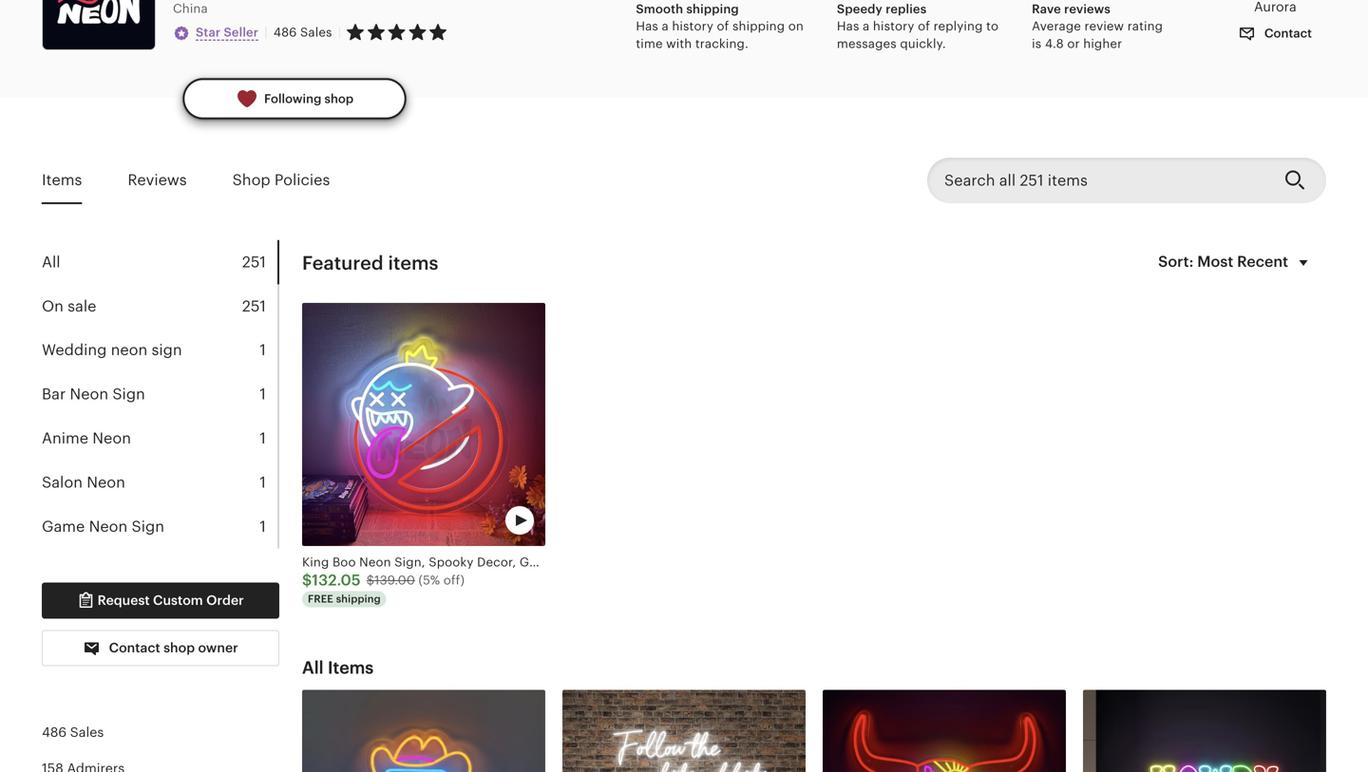 Task type: vqa. For each thing, say whether or not it's contained in the screenshot.


Task type: describe. For each thing, give the bounding box(es) containing it.
| inside | 486 sales |
[[338, 25, 341, 40]]

1 vertical spatial 486
[[42, 725, 67, 741]]

king boo neon sign, spooky decor, game wall room  led neon light art for living room and bedroom. image
[[302, 303, 546, 546]]

132.05
[[312, 572, 361, 589]]

request
[[98, 593, 150, 608]]

items
[[388, 252, 439, 274]]

(5%
[[419, 574, 440, 588]]

china
[[173, 2, 208, 16]]

history for with
[[672, 19, 714, 33]]

sign for bar neon sign
[[112, 386, 145, 403]]

486 inside | 486 sales |
[[274, 25, 297, 40]]

neon for anime
[[92, 430, 131, 447]]

salon
[[42, 474, 83, 491]]

| 486 sales |
[[264, 25, 341, 40]]

1 for wedding neon sign
[[260, 342, 266, 359]]

neon
[[111, 342, 148, 359]]

has for has a history of replying to messages quickly.
[[837, 19, 860, 33]]

tab containing on sale
[[42, 284, 278, 329]]

review
[[1085, 19, 1124, 33]]

1 for salon neon
[[260, 474, 266, 491]]

wedding neon sign
[[42, 342, 182, 359]]

following shop
[[264, 92, 354, 106]]

reviews link
[[128, 158, 187, 203]]

shop for following
[[325, 92, 354, 106]]

messages
[[837, 36, 897, 51]]

shipping inside $ 132.05 $ 139.00 (5% off) free shipping
[[336, 594, 381, 606]]

sale
[[68, 298, 96, 315]]

0 vertical spatial items
[[42, 172, 82, 189]]

smooth shipping has a history of shipping on time with tracking.
[[636, 2, 804, 51]]

replies
[[886, 2, 927, 16]]

all items
[[302, 659, 374, 678]]

contact for contact
[[1262, 26, 1312, 40]]

speedy replies has a history of replying to messages quickly.
[[837, 2, 999, 51]]

all for all
[[42, 254, 60, 271]]

contact shop owner button
[[42, 631, 279, 667]]

owner
[[198, 641, 238, 656]]

average
[[1032, 19, 1081, 33]]

western desert cow skull, led neon sign, western wall decor, western desert decor, gift for men image
[[823, 690, 1066, 773]]

tab containing all
[[42, 240, 278, 284]]

of for shipping
[[717, 19, 729, 33]]

tab containing wedding neon sign
[[42, 329, 278, 373]]

0 horizontal spatial |
[[264, 25, 268, 40]]

featured items
[[302, 252, 439, 274]]

off)
[[444, 574, 465, 588]]

game
[[42, 518, 85, 535]]

on
[[789, 19, 804, 33]]

a for smooth
[[662, 19, 669, 33]]

shop for contact
[[164, 641, 195, 656]]

to
[[987, 19, 999, 33]]

contact button
[[1225, 16, 1327, 51]]

shop policies link
[[232, 158, 330, 203]]

game neon sign
[[42, 518, 164, 535]]

star seller button
[[173, 23, 259, 42]]

howdy neon sign, western howdy decorations, college party greeting neon light, howdy party decor dorm led light image
[[1083, 690, 1327, 773]]

rave
[[1032, 2, 1061, 16]]

tab containing game neon sign
[[42, 505, 278, 549]]

on
[[42, 298, 64, 315]]

$ 132.05 $ 139.00 (5% off) free shipping
[[302, 572, 465, 606]]



Task type: locate. For each thing, give the bounding box(es) containing it.
0 vertical spatial sales
[[300, 25, 332, 40]]

2 251 from the top
[[242, 298, 266, 315]]

Search all 251 items text field
[[928, 158, 1270, 203]]

following shop button
[[184, 79, 405, 119]]

neon right game in the left of the page
[[89, 518, 128, 535]]

1 horizontal spatial shop
[[325, 92, 354, 106]]

time
[[636, 36, 663, 51]]

0 vertical spatial 486
[[274, 25, 297, 40]]

order
[[206, 593, 244, 608]]

wedding
[[42, 342, 107, 359]]

has inside speedy replies has a history of replying to messages quickly.
[[837, 19, 860, 33]]

contact
[[1262, 26, 1312, 40], [109, 641, 160, 656]]

request custom order link
[[42, 583, 279, 619]]

tracking.
[[696, 36, 749, 51]]

neon for salon
[[87, 474, 125, 491]]

1 horizontal spatial contact
[[1262, 26, 1312, 40]]

tab down bar neon sign
[[42, 417, 278, 461]]

has up time
[[636, 19, 659, 33]]

tab
[[42, 240, 278, 284], [42, 284, 278, 329], [42, 329, 278, 373], [42, 373, 278, 417], [42, 417, 278, 461], [42, 461, 278, 505], [42, 505, 278, 549]]

486
[[274, 25, 297, 40], [42, 725, 67, 741]]

tab down sign
[[42, 373, 278, 417]]

star seller
[[196, 25, 259, 40]]

1 vertical spatial sign
[[132, 518, 164, 535]]

a inside speedy replies has a history of replying to messages quickly.
[[863, 19, 870, 33]]

3 1 from the top
[[260, 430, 266, 447]]

sign down neon
[[112, 386, 145, 403]]

neon right salon at the left bottom of page
[[87, 474, 125, 491]]

1 of from the left
[[717, 19, 729, 33]]

most
[[1198, 253, 1234, 271]]

is
[[1032, 36, 1042, 51]]

policies
[[275, 172, 330, 189]]

sales
[[300, 25, 332, 40], [70, 725, 104, 741]]

sign
[[152, 342, 182, 359]]

speedy
[[837, 2, 883, 16]]

4 1 from the top
[[260, 474, 266, 491]]

2 1 from the top
[[260, 386, 266, 403]]

$ right 132.05
[[367, 574, 375, 588]]

or
[[1068, 36, 1080, 51]]

history for quickly.
[[873, 19, 915, 33]]

neon right anime
[[92, 430, 131, 447]]

1
[[260, 342, 266, 359], [260, 386, 266, 403], [260, 430, 266, 447], [260, 474, 266, 491], [260, 518, 266, 535]]

2 of from the left
[[918, 19, 930, 33]]

0 horizontal spatial has
[[636, 19, 659, 33]]

sign up request custom order link
[[132, 518, 164, 535]]

2 a from the left
[[863, 19, 870, 33]]

reviews
[[128, 172, 187, 189]]

2 vertical spatial shipping
[[336, 594, 381, 606]]

star
[[196, 25, 221, 40]]

a up the "messages"
[[863, 19, 870, 33]]

a down 'smooth'
[[662, 19, 669, 33]]

tab down reviews link
[[42, 240, 278, 284]]

1 horizontal spatial items
[[328, 659, 374, 678]]

star_seller image
[[173, 25, 190, 42]]

neon right bar
[[70, 386, 108, 403]]

bar neon sign
[[42, 386, 145, 403]]

sort: most recent
[[1159, 253, 1289, 271]]

486 sales
[[42, 725, 104, 741]]

bar
[[42, 386, 66, 403]]

replying
[[934, 19, 983, 33]]

1 for game neon sign
[[260, 518, 266, 535]]

free
[[308, 594, 333, 606]]

of inside speedy replies has a history of replying to messages quickly.
[[918, 19, 930, 33]]

1 horizontal spatial all
[[302, 659, 324, 678]]

has
[[636, 19, 659, 33], [837, 19, 860, 33]]

on sale
[[42, 298, 96, 315]]

shop left owner
[[164, 641, 195, 656]]

5 1 from the top
[[260, 518, 266, 535]]

0 vertical spatial sign
[[112, 386, 145, 403]]

$ up free
[[302, 572, 312, 589]]

history up the with at the top of the page
[[672, 19, 714, 33]]

with
[[666, 36, 692, 51]]

shipping
[[687, 2, 739, 16], [733, 19, 785, 33], [336, 594, 381, 606]]

shop
[[325, 92, 354, 106], [164, 641, 195, 656]]

shop policies
[[232, 172, 330, 189]]

1 horizontal spatial |
[[338, 25, 341, 40]]

1 horizontal spatial a
[[863, 19, 870, 33]]

sections tab list
[[42, 240, 279, 549]]

a for speedy
[[863, 19, 870, 33]]

1 vertical spatial items
[[328, 659, 374, 678]]

quickly.
[[900, 36, 946, 51]]

1 vertical spatial 251
[[242, 298, 266, 315]]

1 1 from the top
[[260, 342, 266, 359]]

1 horizontal spatial sales
[[300, 25, 332, 40]]

history inside speedy replies has a history of replying to messages quickly.
[[873, 19, 915, 33]]

of
[[717, 19, 729, 33], [918, 19, 930, 33]]

seller
[[224, 25, 259, 40]]

shipping up tracking.
[[687, 2, 739, 16]]

| up following shop
[[338, 25, 341, 40]]

all down free
[[302, 659, 324, 678]]

shop right following in the left top of the page
[[325, 92, 354, 106]]

request custom order
[[94, 593, 244, 608]]

0 horizontal spatial 486
[[42, 725, 67, 741]]

recent
[[1238, 253, 1289, 271]]

of up tracking.
[[717, 19, 729, 33]]

a inside smooth shipping has a history of shipping on time with tracking.
[[662, 19, 669, 33]]

2 has from the left
[[837, 19, 860, 33]]

tab up bar neon sign
[[42, 329, 278, 373]]

1 vertical spatial all
[[302, 659, 324, 678]]

1 vertical spatial contact
[[109, 641, 160, 656]]

1 vertical spatial shop
[[164, 641, 195, 656]]

0 vertical spatial shipping
[[687, 2, 739, 16]]

contact shop owner
[[106, 641, 238, 656]]

1 horizontal spatial $
[[367, 574, 375, 588]]

| right seller
[[264, 25, 268, 40]]

0 horizontal spatial sales
[[70, 725, 104, 741]]

0 vertical spatial shop
[[325, 92, 354, 106]]

custom
[[153, 593, 203, 608]]

has down speedy
[[837, 19, 860, 33]]

all
[[42, 254, 60, 271], [302, 659, 324, 678]]

all for all items
[[302, 659, 324, 678]]

neon for bar
[[70, 386, 108, 403]]

1 has from the left
[[636, 19, 659, 33]]

has inside smooth shipping has a history of shipping on time with tracking.
[[636, 19, 659, 33]]

rave reviews average review rating is 4.8 or higher
[[1032, 2, 1163, 51]]

0 horizontal spatial history
[[672, 19, 714, 33]]

all inside sections tab list
[[42, 254, 60, 271]]

anime
[[42, 430, 88, 447]]

anime neon
[[42, 430, 131, 447]]

0 horizontal spatial a
[[662, 19, 669, 33]]

sign for game neon sign
[[132, 518, 164, 535]]

0 vertical spatial 251
[[242, 254, 266, 271]]

4 tab from the top
[[42, 373, 278, 417]]

0 horizontal spatial items
[[42, 172, 82, 189]]

following
[[264, 92, 322, 106]]

follow the white rabbit custom neon sign bedroom led light home decor, wall room party decorations personalized neon sign bedroom image
[[563, 690, 806, 773]]

featured
[[302, 252, 384, 274]]

salon neon
[[42, 474, 125, 491]]

1 for anime neon
[[260, 430, 266, 447]]

1 horizontal spatial of
[[918, 19, 930, 33]]

2 history from the left
[[873, 19, 915, 33]]

1 history from the left
[[672, 19, 714, 33]]

1 vertical spatial sales
[[70, 725, 104, 741]]

251 for all
[[242, 254, 266, 271]]

0 vertical spatial contact
[[1262, 26, 1312, 40]]

all up the on
[[42, 254, 60, 271]]

139.00
[[375, 574, 415, 588]]

tab containing bar neon sign
[[42, 373, 278, 417]]

of for replying
[[918, 19, 930, 33]]

sort:
[[1159, 253, 1194, 271]]

higher
[[1084, 36, 1123, 51]]

shipping left "on"
[[733, 19, 785, 33]]

$
[[302, 572, 312, 589], [367, 574, 375, 588]]

0 horizontal spatial of
[[717, 19, 729, 33]]

|
[[264, 25, 268, 40], [338, 25, 341, 40]]

rating
[[1128, 19, 1163, 33]]

4.8
[[1045, 36, 1064, 51]]

history inside smooth shipping has a history of shipping on time with tracking.
[[672, 19, 714, 33]]

tab up request custom order link
[[42, 505, 278, 549]]

0 horizontal spatial shop
[[164, 641, 195, 656]]

251
[[242, 254, 266, 271], [242, 298, 266, 315]]

shop
[[232, 172, 271, 189]]

history
[[672, 19, 714, 33], [873, 19, 915, 33]]

of up quickly.
[[918, 19, 930, 33]]

tab up game neon sign
[[42, 461, 278, 505]]

5 tab from the top
[[42, 417, 278, 461]]

2 tab from the top
[[42, 284, 278, 329]]

contact for contact shop owner
[[109, 641, 160, 656]]

tab containing anime neon
[[42, 417, 278, 461]]

1 251 from the top
[[242, 254, 266, 271]]

items
[[42, 172, 82, 189], [328, 659, 374, 678]]

history down replies
[[873, 19, 915, 33]]

neon for game
[[89, 518, 128, 535]]

1 horizontal spatial has
[[837, 19, 860, 33]]

of inside smooth shipping has a history of shipping on time with tracking.
[[717, 19, 729, 33]]

items link
[[42, 158, 82, 203]]

3 tab from the top
[[42, 329, 278, 373]]

tab up sign
[[42, 284, 278, 329]]

0 horizontal spatial $
[[302, 572, 312, 589]]

1 vertical spatial shipping
[[733, 19, 785, 33]]

6 tab from the top
[[42, 461, 278, 505]]

251 for on sale
[[242, 298, 266, 315]]

shipping down 132.05
[[336, 594, 381, 606]]

1 horizontal spatial history
[[873, 19, 915, 33]]

adventure time bmo neon sign, led sign for nintendo game decor, bmo gift image
[[302, 690, 546, 773]]

tab containing salon neon
[[42, 461, 278, 505]]

smooth
[[636, 2, 683, 16]]

a
[[662, 19, 669, 33], [863, 19, 870, 33]]

1 a from the left
[[662, 19, 669, 33]]

1 tab from the top
[[42, 240, 278, 284]]

0 vertical spatial all
[[42, 254, 60, 271]]

reviews
[[1065, 2, 1111, 16]]

neon
[[70, 386, 108, 403], [92, 430, 131, 447], [87, 474, 125, 491], [89, 518, 128, 535]]

has for has a history of shipping on time with tracking.
[[636, 19, 659, 33]]

0 horizontal spatial contact
[[109, 641, 160, 656]]

sign
[[112, 386, 145, 403], [132, 518, 164, 535]]

sort: most recent button
[[1147, 240, 1327, 286]]

1 for bar neon sign
[[260, 386, 266, 403]]

7 tab from the top
[[42, 505, 278, 549]]

1 horizontal spatial 486
[[274, 25, 297, 40]]

sales inside | 486 sales |
[[300, 25, 332, 40]]

0 horizontal spatial all
[[42, 254, 60, 271]]



